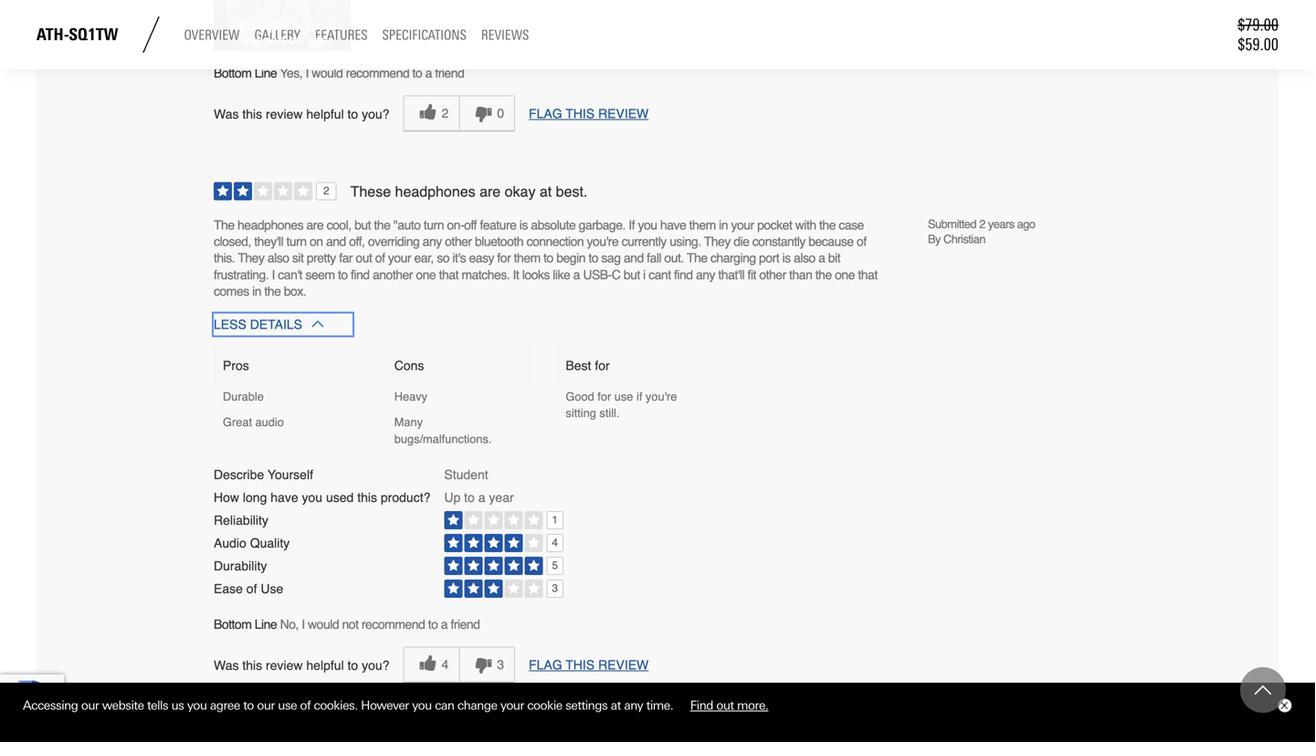 Task type: describe. For each thing, give the bounding box(es) containing it.
feature
[[480, 218, 517, 232]]

fall
[[647, 251, 661, 266]]

a up 4 button
[[441, 618, 448, 632]]

far
[[339, 251, 353, 266]]

to up accessing our website tells us you agree to our use of cookies. however you can change your cookie settings at any time. at the bottom
[[348, 659, 358, 673]]

it
[[513, 268, 519, 282]]

was this review helpful to you? for yes,
[[214, 107, 390, 121]]

arrow up image
[[1255, 682, 1272, 699]]

headphones for the
[[238, 218, 303, 232]]

2 vertical spatial your
[[501, 699, 524, 713]]

okay
[[505, 183, 536, 200]]

2 for 2 'button' on the top
[[442, 106, 449, 120]]

1 one from the left
[[416, 268, 436, 282]]

if
[[637, 390, 643, 404]]

more.
[[737, 699, 769, 713]]

$79.00 $59.00
[[1238, 15, 1279, 54]]

to down specifications
[[413, 66, 422, 80]]

you inside the less details region
[[302, 491, 323, 505]]

a inside region
[[478, 491, 486, 505]]

flag for 0
[[529, 106, 562, 121]]

cookies.
[[314, 699, 358, 713]]

constantly
[[753, 234, 806, 249]]

frustrating.
[[214, 268, 269, 282]]

less
[[214, 317, 246, 332]]

features
[[315, 27, 368, 44]]

cool,
[[327, 218, 351, 232]]

1 horizontal spatial and
[[624, 251, 644, 266]]

1 vertical spatial is
[[783, 251, 791, 266]]

pros
[[223, 358, 249, 373]]

audio
[[255, 416, 284, 429]]

app
[[307, 33, 328, 48]]

5
[[552, 560, 558, 572]]

a left bit
[[819, 251, 825, 266]]

us
[[171, 699, 184, 713]]

2 horizontal spatial your
[[731, 218, 754, 232]]

bottom line no, i would not recommend to a friend
[[214, 618, 480, 632]]

however
[[361, 699, 409, 713]]

seem
[[305, 268, 335, 282]]

this up settings
[[566, 658, 595, 673]]

the left box.
[[264, 284, 281, 299]]

off,
[[349, 234, 365, 249]]

was for bottom line yes, i would recommend to a friend
[[214, 107, 239, 121]]

1 vertical spatial turn
[[286, 234, 307, 249]]

i for no,
[[302, 618, 305, 632]]

0 horizontal spatial and
[[326, 234, 346, 249]]

submitted
[[928, 217, 977, 231]]

cons
[[394, 358, 424, 373]]

4 for rated 4 out of 5 stars image
[[552, 537, 558, 549]]

describe yourself
[[214, 468, 313, 482]]

this.
[[214, 251, 235, 266]]

rated 3 out of 5 stars image
[[444, 580, 564, 601]]

was for bottom line no, i would not recommend to a friend
[[214, 659, 239, 673]]

with
[[796, 218, 816, 232]]

without
[[295, 18, 336, 33]]

2 also from the left
[[794, 251, 816, 266]]

was this review helpful to you? group for a
[[403, 647, 515, 684]]

1 horizontal spatial any
[[624, 699, 643, 713]]

1 find from the left
[[351, 268, 370, 282]]

out inside find out more. link
[[717, 699, 734, 713]]

headphones for these
[[395, 183, 476, 200]]

0 horizontal spatial they
[[238, 251, 264, 266]]

website
[[102, 699, 144, 713]]

not
[[342, 618, 359, 632]]

1 horizontal spatial at
[[611, 699, 621, 713]]

this up best.
[[566, 106, 595, 121]]

to down 'bottom line yes, i would recommend to a friend'
[[348, 107, 358, 121]]

1 vertical spatial any
[[696, 268, 715, 282]]

line for yes, i would recommend to a friend
[[255, 66, 277, 80]]

like
[[553, 268, 570, 282]]

2 inside submitted 2 years ago by christian
[[980, 217, 986, 231]]

"auto
[[394, 218, 421, 232]]

0 vertical spatial turn
[[424, 218, 444, 232]]

closed,
[[214, 234, 251, 249]]

support
[[243, 33, 286, 48]]

for for good
[[598, 390, 611, 404]]

ath-sq1tw without support on app button
[[214, 0, 351, 51]]

it's
[[453, 251, 466, 266]]

was this review helpful to you? group for friend
[[403, 95, 515, 132]]

$59.00
[[1238, 35, 1279, 54]]

1 horizontal spatial other
[[760, 268, 786, 282]]

0 vertical spatial them
[[689, 218, 716, 232]]

to up usb-
[[589, 251, 598, 266]]

cross image
[[1281, 703, 1288, 710]]

sit
[[292, 251, 304, 266]]

2 one from the left
[[835, 268, 855, 282]]

pretty
[[307, 251, 336, 266]]

cant
[[649, 268, 671, 282]]

1 our from the left
[[81, 699, 99, 713]]

to down "connection"
[[544, 251, 554, 266]]

would for recommend
[[312, 66, 343, 80]]

of inside the less details region
[[246, 582, 257, 597]]

looks
[[522, 268, 550, 282]]

out.
[[665, 251, 684, 266]]

that'll
[[718, 268, 745, 282]]

on-
[[447, 218, 464, 232]]

accessing
[[23, 699, 78, 713]]

2 button
[[403, 95, 459, 132]]

ear,
[[414, 251, 434, 266]]

2 for the rated 2 out of 5 stars image
[[323, 185, 329, 197]]

you right us at the left of the page
[[187, 699, 207, 713]]

settings
[[566, 699, 608, 713]]

by
[[928, 232, 941, 246]]

1 horizontal spatial the
[[687, 251, 708, 266]]

comes
[[214, 284, 249, 299]]

of down case
[[857, 234, 867, 249]]

long
[[243, 491, 267, 505]]

ago
[[1018, 217, 1036, 231]]

up
[[444, 491, 461, 505]]

1 vertical spatial recommend
[[362, 618, 425, 632]]

cookie
[[527, 699, 563, 713]]

to inside the less details region
[[464, 491, 475, 505]]

how
[[214, 491, 239, 505]]

bottom for bottom line yes, i would recommend to a friend
[[214, 66, 252, 80]]

currently
[[622, 234, 667, 249]]

box.
[[284, 284, 306, 299]]

1 horizontal spatial but
[[624, 268, 640, 282]]

port
[[759, 251, 779, 266]]

the down bit
[[816, 268, 832, 282]]

durability
[[214, 559, 267, 574]]

0 vertical spatial friend
[[435, 66, 464, 80]]

sag
[[602, 251, 621, 266]]

no,
[[280, 618, 299, 632]]

specifications
[[382, 27, 467, 44]]

0
[[497, 106, 504, 120]]

i inside the headphones are cool, but the "auto turn on-off feature is absolute garbage. if you have them in your pocket with the case closed, they'll turn on and off, overriding any other bluetooth connection you're currently using. they die constantly because of this. they also sit pretty far out of your ear, so it's easy for them to begin to sag and fall out. the charging port is also a bit frustrating. i can't seem to find another one that matches. it looks like a usb-c but i cant find any that'll fit other than the one that comes in the box.
[[272, 268, 275, 282]]

1 that from the left
[[439, 268, 459, 282]]

you? for not
[[362, 659, 390, 673]]

find out more. link
[[677, 692, 782, 720]]

easy
[[469, 251, 494, 266]]

yourself
[[268, 468, 313, 482]]

best
[[566, 358, 592, 373]]

bottom for bottom line no, i would not recommend to a friend
[[214, 618, 252, 632]]

0 vertical spatial recommend
[[346, 66, 409, 80]]

case
[[839, 218, 864, 232]]

bluetooth
[[475, 234, 524, 249]]

0 vertical spatial at
[[540, 183, 552, 200]]

0 horizontal spatial in
[[252, 284, 261, 299]]

to right the agree
[[243, 699, 254, 713]]

1
[[552, 514, 558, 526]]

change
[[458, 699, 497, 713]]

student
[[444, 468, 488, 482]]

you're inside the headphones are cool, but the "auto turn on-off feature is absolute garbage. if you have them in your pocket with the case closed, they'll turn on and off, overriding any other bluetooth connection you're currently using. they die constantly because of this. they also sit pretty far out of your ear, so it's easy for them to begin to sag and fall out. the charging port is also a bit frustrating. i can't seem to find another one that matches. it looks like a usb-c but i cant find any that'll fit other than the one that comes in the box.
[[587, 234, 619, 249]]

accessing our website tells us you agree to our use of cookies. however you can change your cookie settings at any time.
[[23, 699, 677, 713]]

0 vertical spatial they
[[704, 234, 731, 249]]

you inside the headphones are cool, but the "auto turn on-off feature is absolute garbage. if you have them in your pocket with the case closed, they'll turn on and off, overriding any other bluetooth connection you're currently using. they die constantly because of this. they also sit pretty far out of your ear, so it's easy for them to begin to sag and fall out. the charging port is also a bit frustrating. i can't seem to find another one that matches. it looks like a usb-c but i cant find any that'll fit other than the one that comes in the box.
[[638, 218, 657, 232]]

0 horizontal spatial your
[[388, 251, 411, 266]]



Task type: vqa. For each thing, say whether or not it's contained in the screenshot.
BOTTOM LINE YES, I WOULD RECOMMEND TO A FRIEND
yes



Task type: locate. For each thing, give the bounding box(es) containing it.
helpful for not
[[306, 659, 344, 673]]

0 vertical spatial helpful
[[306, 107, 344, 121]]

on left app
[[289, 33, 303, 48]]

1 horizontal spatial find
[[674, 268, 693, 282]]

they up frustrating.
[[238, 251, 264, 266]]

1 flag from the top
[[529, 106, 562, 121]]

0 vertical spatial the
[[214, 218, 234, 232]]

charging
[[711, 251, 756, 266]]

was this review helpful to you? group containing 2
[[403, 95, 515, 132]]

0 vertical spatial 2
[[442, 106, 449, 120]]

0 horizontal spatial i
[[272, 268, 275, 282]]

great audio
[[223, 416, 284, 429]]

0 horizontal spatial use
[[278, 699, 297, 713]]

a right like
[[573, 268, 580, 282]]

details
[[250, 317, 302, 332]]

1 was this review helpful to you? from the top
[[214, 107, 390, 121]]

was this review helpful to you? for no,
[[214, 659, 390, 673]]

flag for 3
[[529, 658, 562, 673]]

1 vertical spatial you're
[[646, 390, 677, 404]]

great
[[223, 416, 252, 429]]

i for yes,
[[306, 66, 309, 80]]

rated 5 out of 5 stars image
[[444, 557, 564, 578]]

our left website
[[81, 699, 99, 713]]

was down overview
[[214, 107, 239, 121]]

line left no,
[[255, 618, 277, 632]]

in up charging
[[719, 218, 728, 232]]

your down overriding
[[388, 251, 411, 266]]

die
[[734, 234, 750, 249]]

use inside "good for use if you're sitting still."
[[615, 390, 634, 404]]

2 flag from the top
[[529, 658, 562, 673]]

3 inside button
[[497, 658, 504, 672]]

was this review helpful to you? group up the these headphones are okay at best. on the top left of page
[[403, 95, 515, 132]]

2 left '0' button
[[442, 106, 449, 120]]

heavy
[[394, 390, 428, 404]]

that down case
[[858, 268, 878, 282]]

1 horizontal spatial that
[[858, 268, 878, 282]]

the up overriding
[[374, 218, 390, 232]]

less details
[[214, 317, 302, 332]]

1 vertical spatial have
[[271, 491, 298, 505]]

also down they'll
[[268, 251, 289, 266]]

2 that from the left
[[858, 268, 878, 282]]

at right settings
[[611, 699, 621, 713]]

0 vertical spatial flag this review button
[[529, 106, 649, 121]]

1 line from the top
[[255, 66, 277, 80]]

1 horizontal spatial is
[[783, 251, 791, 266]]

1 you? from the top
[[362, 107, 390, 121]]

many
[[394, 416, 423, 429]]

because
[[809, 234, 854, 249]]

flag this review up settings
[[529, 658, 649, 673]]

have down yourself
[[271, 491, 298, 505]]

1 vertical spatial out
[[717, 699, 734, 713]]

up to a year
[[444, 491, 514, 505]]

any up ear, in the left of the page
[[423, 234, 442, 249]]

one down bit
[[835, 268, 855, 282]]

find down far
[[351, 268, 370, 282]]

0 vertical spatial other
[[445, 234, 472, 249]]

1 horizontal spatial on
[[310, 234, 323, 249]]

0 vertical spatial 4
[[552, 537, 558, 549]]

them up looks
[[514, 251, 541, 266]]

so
[[437, 251, 450, 266]]

1 horizontal spatial them
[[689, 218, 716, 232]]

the headphones are cool, but the "auto turn on-off feature is absolute garbage. if you have them in your pocket with the case closed, they'll turn on and off, overriding any other bluetooth connection you're currently using. they die constantly because of this. they also sit pretty far out of your ear, so it's easy for them to begin to sag and fall out. the charging port is also a bit frustrating. i can't seem to find another one that matches. it looks like a usb-c but i cant find any that'll fit other than the one that comes in the box.
[[214, 218, 878, 299]]

1 vertical spatial them
[[514, 251, 541, 266]]

year
[[489, 491, 514, 505]]

your up die
[[731, 218, 754, 232]]

to up 4 button
[[428, 618, 438, 632]]

you left "can"
[[412, 699, 432, 713]]

helpful up cookies.
[[306, 659, 344, 673]]

0 horizontal spatial the
[[214, 218, 234, 232]]

2 vertical spatial for
[[598, 390, 611, 404]]

1 horizontal spatial turn
[[424, 218, 444, 232]]

find down out.
[[674, 268, 693, 282]]

tells
[[147, 699, 168, 713]]

other down port
[[760, 268, 786, 282]]

on inside ath-sq1tw without support on app
[[289, 33, 303, 48]]

are for okay
[[480, 183, 501, 200]]

our
[[81, 699, 99, 713], [257, 699, 275, 713]]

0 horizontal spatial 2
[[323, 185, 329, 197]]

3 for 3 button
[[497, 658, 504, 672]]

3 button
[[459, 647, 515, 684]]

the
[[374, 218, 390, 232], [820, 218, 836, 232], [816, 268, 832, 282], [264, 284, 281, 299]]

sq1tw
[[69, 25, 118, 44]]

ath-sq1tw without support on app element
[[220, 18, 351, 48]]

overview
[[184, 27, 240, 44]]

a left year
[[478, 491, 486, 505]]

0 horizontal spatial on
[[289, 33, 303, 48]]

1 vertical spatial was this review helpful to you?
[[214, 659, 390, 673]]

0 vertical spatial in
[[719, 218, 728, 232]]

0 vertical spatial was
[[214, 107, 239, 121]]

1 flag this review from the top
[[529, 106, 649, 121]]

one
[[416, 268, 436, 282], [835, 268, 855, 282]]

1 vertical spatial was
[[214, 659, 239, 673]]

1 also from the left
[[268, 251, 289, 266]]

are left okay
[[480, 183, 501, 200]]

2
[[442, 106, 449, 120], [323, 185, 329, 197], [980, 217, 986, 231]]

would down app
[[312, 66, 343, 80]]

also up than in the top right of the page
[[794, 251, 816, 266]]

0 vertical spatial headphones
[[395, 183, 476, 200]]

divider line image
[[133, 16, 169, 53]]

use left cookies.
[[278, 699, 297, 713]]

0 vertical spatial are
[[480, 183, 501, 200]]

describe
[[214, 468, 264, 482]]

recommend right 'not'
[[362, 618, 425, 632]]

0 horizontal spatial have
[[271, 491, 298, 505]]

line left yes, in the top of the page
[[255, 66, 277, 80]]

can
[[435, 699, 454, 713]]

3 inside image
[[552, 583, 558, 595]]

0 horizontal spatial but
[[355, 218, 371, 232]]

find
[[351, 268, 370, 282], [674, 268, 693, 282]]

ease of use
[[214, 582, 283, 597]]

1 horizontal spatial they
[[704, 234, 731, 249]]

for inside the headphones are cool, but the "auto turn on-off feature is absolute garbage. if you have them in your pocket with the case closed, they'll turn on and off, overriding any other bluetooth connection you're currently using. they die constantly because of this. they also sit pretty far out of your ear, so it's easy for them to begin to sag and fall out. the charging port is also a bit frustrating. i can't seem to find another one that matches. it looks like a usb-c but i cant find any that'll fit other than the one that comes in the box.
[[497, 251, 511, 266]]

matches.
[[462, 268, 510, 282]]

4 button
[[403, 647, 459, 684]]

1 horizontal spatial also
[[794, 251, 816, 266]]

overriding
[[368, 234, 420, 249]]

1 vertical spatial 2
[[323, 185, 329, 197]]

you? down 'bottom line yes, i would recommend to a friend'
[[362, 107, 390, 121]]

this down ease of use
[[242, 659, 262, 673]]

0 vertical spatial but
[[355, 218, 371, 232]]

are for cool,
[[306, 218, 324, 232]]

flag this review button for 3
[[529, 658, 649, 673]]

have inside the less details region
[[271, 491, 298, 505]]

of left cookies.
[[300, 699, 311, 713]]

years
[[988, 217, 1015, 231]]

any left time. at bottom
[[624, 699, 643, 713]]

flag this review button up best.
[[529, 106, 649, 121]]

1 vertical spatial flag this review button
[[529, 658, 649, 673]]

the down using.
[[687, 251, 708, 266]]

1 horizontal spatial our
[[257, 699, 275, 713]]

1 horizontal spatial in
[[719, 218, 728, 232]]

0 vertical spatial any
[[423, 234, 442, 249]]

bottom down the "ease"
[[214, 618, 252, 632]]

1 was this review helpful to you? group from the top
[[403, 95, 515, 132]]

any
[[423, 234, 442, 249], [696, 268, 715, 282], [624, 699, 643, 713]]

4 up "can"
[[442, 658, 449, 672]]

2 our from the left
[[257, 699, 275, 713]]

you left used
[[302, 491, 323, 505]]

headphones up on-
[[395, 183, 476, 200]]

1 vertical spatial flag this review
[[529, 658, 649, 673]]

1 vertical spatial was this review helpful to you? group
[[403, 647, 515, 684]]

1 horizontal spatial you're
[[646, 390, 677, 404]]

out right find
[[717, 699, 734, 713]]

out down off, at left top
[[356, 251, 372, 266]]

that
[[439, 268, 459, 282], [858, 268, 878, 282]]

line for no, i would not recommend to a friend
[[255, 618, 277, 632]]

0 vertical spatial for
[[497, 251, 511, 266]]

0 horizontal spatial are
[[306, 218, 324, 232]]

of
[[857, 234, 867, 249], [375, 251, 385, 266], [246, 582, 257, 597], [300, 699, 311, 713]]

0 horizontal spatial headphones
[[238, 218, 303, 232]]

the up because
[[820, 218, 836, 232]]

3 down 5
[[552, 583, 558, 595]]

the
[[214, 218, 234, 232], [687, 251, 708, 266]]

0 horizontal spatial turn
[[286, 234, 307, 249]]

2 was this review helpful to you? group from the top
[[403, 647, 515, 684]]

audio quality
[[214, 536, 290, 551]]

1 horizontal spatial out
[[717, 699, 734, 713]]

this down support on the top
[[242, 107, 262, 121]]

recommend
[[346, 66, 409, 80], [362, 618, 425, 632]]

1 horizontal spatial one
[[835, 268, 855, 282]]

was this review helpful to you?
[[214, 107, 390, 121], [214, 659, 390, 673]]

0 horizontal spatial any
[[423, 234, 442, 249]]

4 inside image
[[552, 537, 558, 549]]

1 bottom from the top
[[214, 66, 252, 80]]

2 bottom from the top
[[214, 618, 252, 632]]

2 you? from the top
[[362, 659, 390, 673]]

on inside the headphones are cool, but the "auto turn on-off feature is absolute garbage. if you have them in your pocket with the case closed, they'll turn on and off, overriding any other bluetooth connection you're currently using. they die constantly because of this. they also sit pretty far out of your ear, so it's easy for them to begin to sag and fall out. the charging port is also a bit frustrating. i can't seem to find another one that matches. it looks like a usb-c but i cant find any that'll fit other than the one that comes in the box.
[[310, 234, 323, 249]]

is right port
[[783, 251, 791, 266]]

4 for 4 button
[[442, 658, 449, 672]]

connection
[[527, 234, 584, 249]]

is right feature
[[520, 218, 528, 232]]

absolute
[[531, 218, 576, 232]]

0 horizontal spatial out
[[356, 251, 372, 266]]

2 helpful from the top
[[306, 659, 344, 673]]

1 was from the top
[[214, 107, 239, 121]]

1 vertical spatial headphones
[[238, 218, 303, 232]]

good
[[566, 390, 595, 404]]

to right "up"
[[464, 491, 475, 505]]

friend up 2 'button' on the top
[[435, 66, 464, 80]]

2 line from the top
[[255, 618, 277, 632]]

0 horizontal spatial other
[[445, 234, 472, 249]]

2 vertical spatial any
[[624, 699, 643, 713]]

1 vertical spatial your
[[388, 251, 411, 266]]

flag this review button for 0
[[529, 106, 649, 121]]

out inside the headphones are cool, but the "auto turn on-off feature is absolute garbage. if you have them in your pocket with the case closed, they'll turn on and off, overriding any other bluetooth connection you're currently using. they die constantly because of this. they also sit pretty far out of your ear, so it's easy for them to begin to sag and fall out. the charging port is also a bit frustrating. i can't seem to find another one that matches. it looks like a usb-c but i cant find any that'll fit other than the one that comes in the box.
[[356, 251, 372, 266]]

in down frustrating.
[[252, 284, 261, 299]]

headphones
[[395, 183, 476, 200], [238, 218, 303, 232]]

to
[[413, 66, 422, 80], [348, 107, 358, 121], [544, 251, 554, 266], [589, 251, 598, 266], [338, 268, 348, 282], [464, 491, 475, 505], [428, 618, 438, 632], [348, 659, 358, 673], [243, 699, 254, 713]]

was this review helpful to you? down yes, in the top of the page
[[214, 107, 390, 121]]

1 vertical spatial line
[[255, 618, 277, 632]]

2 horizontal spatial i
[[306, 66, 309, 80]]

2 horizontal spatial 2
[[980, 217, 986, 231]]

0 vertical spatial is
[[520, 218, 528, 232]]

i left can't
[[272, 268, 275, 282]]

2 horizontal spatial any
[[696, 268, 715, 282]]

0 vertical spatial was this review helpful to you?
[[214, 107, 390, 121]]

was up the agree
[[214, 659, 239, 673]]

submitted 2 years ago by christian
[[928, 217, 1036, 246]]

was this review helpful to you? down no,
[[214, 659, 390, 673]]

bit
[[828, 251, 841, 266]]

gallery
[[254, 27, 301, 44]]

1 vertical spatial you?
[[362, 659, 390, 673]]

2 flag this review button from the top
[[529, 658, 649, 673]]

ath-
[[37, 25, 69, 44]]

4 down 1
[[552, 537, 558, 549]]

2 up cool,
[[323, 185, 329, 197]]

1 vertical spatial on
[[310, 234, 323, 249]]

flag right the 0
[[529, 106, 562, 121]]

have inside the headphones are cool, but the "auto turn on-off feature is absolute garbage. if you have them in your pocket with the case closed, they'll turn on and off, overriding any other bluetooth connection you're currently using. they die constantly because of this. they also sit pretty far out of your ear, so it's easy for them to begin to sag and fall out. the charging port is also a bit frustrating. i can't seem to find another one that matches. it looks like a usb-c but i cant find any that'll fit other than the one that comes in the box.
[[660, 218, 686, 232]]

0 vertical spatial on
[[289, 33, 303, 48]]

helpful for recommend
[[306, 107, 344, 121]]

but left i
[[624, 268, 640, 282]]

a
[[425, 66, 432, 80], [819, 251, 825, 266], [573, 268, 580, 282], [478, 491, 486, 505], [441, 618, 448, 632]]

bottom line yes, i would recommend to a friend
[[214, 66, 464, 80]]

1 vertical spatial in
[[252, 284, 261, 299]]

2 inside 'button'
[[442, 106, 449, 120]]

1 vertical spatial bottom
[[214, 618, 252, 632]]

these
[[350, 183, 391, 200]]

if
[[629, 218, 635, 232]]

was this review helpful to you? group containing 4
[[403, 647, 515, 684]]

4 inside button
[[442, 658, 449, 672]]

of left the use
[[246, 582, 257, 597]]

your left cookie
[[501, 699, 524, 713]]

flag this review for 0
[[529, 106, 649, 121]]

have
[[660, 218, 686, 232], [271, 491, 298, 505]]

2 was this review helpful to you? from the top
[[214, 659, 390, 673]]

turn
[[424, 218, 444, 232], [286, 234, 307, 249]]

0 vertical spatial and
[[326, 234, 346, 249]]

they
[[704, 234, 731, 249], [238, 251, 264, 266]]

0 vertical spatial flag this review
[[529, 106, 649, 121]]

agree
[[210, 699, 240, 713]]

turn left on-
[[424, 218, 444, 232]]

this inside the less details region
[[357, 491, 377, 505]]

$79.00
[[1238, 15, 1279, 35]]

would for not
[[308, 618, 339, 632]]

2 left years
[[980, 217, 986, 231]]

you? for recommend
[[362, 107, 390, 121]]

have up using.
[[660, 218, 686, 232]]

1 vertical spatial are
[[306, 218, 324, 232]]

for for best
[[595, 358, 610, 373]]

durable
[[223, 390, 264, 404]]

friend
[[435, 66, 464, 80], [451, 618, 480, 632]]

any left that'll
[[696, 268, 715, 282]]

0 vertical spatial 3
[[552, 583, 558, 595]]

bottom down overview
[[214, 66, 252, 80]]

you're right the if
[[646, 390, 677, 404]]

1 horizontal spatial headphones
[[395, 183, 476, 200]]

headphones inside the headphones are cool, but the "auto turn on-off feature is absolute garbage. if you have them in your pocket with the case closed, they'll turn on and off, overriding any other bluetooth connection you're currently using. they die constantly because of this. they also sit pretty far out of your ear, so it's easy for them to begin to sag and fall out. the charging port is also a bit frustrating. i can't seem to find another one that matches. it looks like a usb-c but i cant find any that'll fit other than the one that comes in the box.
[[238, 218, 303, 232]]

1 vertical spatial 4
[[442, 658, 449, 672]]

and down cool,
[[326, 234, 346, 249]]

yes,
[[280, 66, 302, 80]]

flag this review for 3
[[529, 658, 649, 673]]

0 horizontal spatial at
[[540, 183, 552, 200]]

good for use if you're sitting still.
[[566, 390, 677, 420]]

rated 4 out of 5 stars image
[[444, 535, 564, 556]]

2 inside image
[[323, 185, 329, 197]]

2 flag this review from the top
[[529, 658, 649, 673]]

and
[[326, 234, 346, 249], [624, 251, 644, 266]]

usb-
[[583, 268, 612, 282]]

3 for rated 3 out of 5 stars image
[[552, 583, 558, 595]]

ath-
[[235, 18, 258, 33]]

but up off, at left top
[[355, 218, 371, 232]]

1 vertical spatial the
[[687, 251, 708, 266]]

0 horizontal spatial our
[[81, 699, 99, 713]]

than
[[789, 268, 813, 282]]

2 was from the top
[[214, 659, 239, 673]]

0 vertical spatial out
[[356, 251, 372, 266]]

was this review helpful to you? group
[[403, 95, 515, 132], [403, 647, 515, 684]]

quality
[[250, 536, 290, 551]]

rated 1 out of 5 stars image
[[444, 512, 564, 533]]

flag this review button up settings
[[529, 658, 649, 673]]

to down far
[[338, 268, 348, 282]]

1 helpful from the top
[[306, 107, 344, 121]]

2 vertical spatial 2
[[980, 217, 986, 231]]

them up using.
[[689, 218, 716, 232]]

recommend down features
[[346, 66, 409, 80]]

rated 2 out of 5 stars image
[[214, 182, 337, 203]]

0 vertical spatial you?
[[362, 107, 390, 121]]

used
[[326, 491, 354, 505]]

are inside the headphones are cool, but the "auto turn on-off feature is absolute garbage. if you have them in your pocket with the case closed, they'll turn on and off, overriding any other bluetooth connection you're currently using. they die constantly because of this. they also sit pretty far out of your ear, so it's easy for them to begin to sag and fall out. the charging port is also a bit frustrating. i can't seem to find another one that matches. it looks like a usb-c but i cant find any that'll fit other than the one that comes in the box.
[[306, 218, 324, 232]]

in
[[719, 218, 728, 232], [252, 284, 261, 299]]

less details region
[[214, 347, 880, 603]]

flag
[[529, 106, 562, 121], [529, 658, 562, 673]]

2 find from the left
[[674, 268, 693, 282]]

for inside "good for use if you're sitting still."
[[598, 390, 611, 404]]

1 horizontal spatial i
[[302, 618, 305, 632]]

how long have you used this product?
[[214, 491, 431, 505]]

and down currently
[[624, 251, 644, 266]]

this right used
[[357, 491, 377, 505]]

they up charging
[[704, 234, 731, 249]]

you're inside "good for use if you're sitting still."
[[646, 390, 677, 404]]

are left cool,
[[306, 218, 324, 232]]

best.
[[556, 183, 588, 200]]

0 horizontal spatial you're
[[587, 234, 619, 249]]

1 horizontal spatial are
[[480, 183, 501, 200]]

the up the 'closed,'
[[214, 218, 234, 232]]

helpful down 'bottom line yes, i would recommend to a friend'
[[306, 107, 344, 121]]

1 flag this review button from the top
[[529, 106, 649, 121]]

0 vertical spatial your
[[731, 218, 754, 232]]

3 up change
[[497, 658, 504, 672]]

of up the another
[[375, 251, 385, 266]]

you? up however
[[362, 659, 390, 673]]

on up pretty
[[310, 234, 323, 249]]

other up "it's"
[[445, 234, 472, 249]]

that down so at the top of page
[[439, 268, 459, 282]]

they'll
[[254, 234, 283, 249]]

sitting
[[566, 407, 596, 420]]

bottom
[[214, 66, 252, 80], [214, 618, 252, 632]]

1 vertical spatial other
[[760, 268, 786, 282]]

0 horizontal spatial one
[[416, 268, 436, 282]]

a down specifications
[[425, 66, 432, 80]]

1 vertical spatial friend
[[451, 618, 480, 632]]

pocket
[[757, 218, 792, 232]]

0 vertical spatial bottom
[[214, 66, 252, 80]]

0 horizontal spatial them
[[514, 251, 541, 266]]

but
[[355, 218, 371, 232], [624, 268, 640, 282]]

0 vertical spatial use
[[615, 390, 634, 404]]

0 button
[[459, 95, 515, 132]]

1 horizontal spatial your
[[501, 699, 524, 713]]



